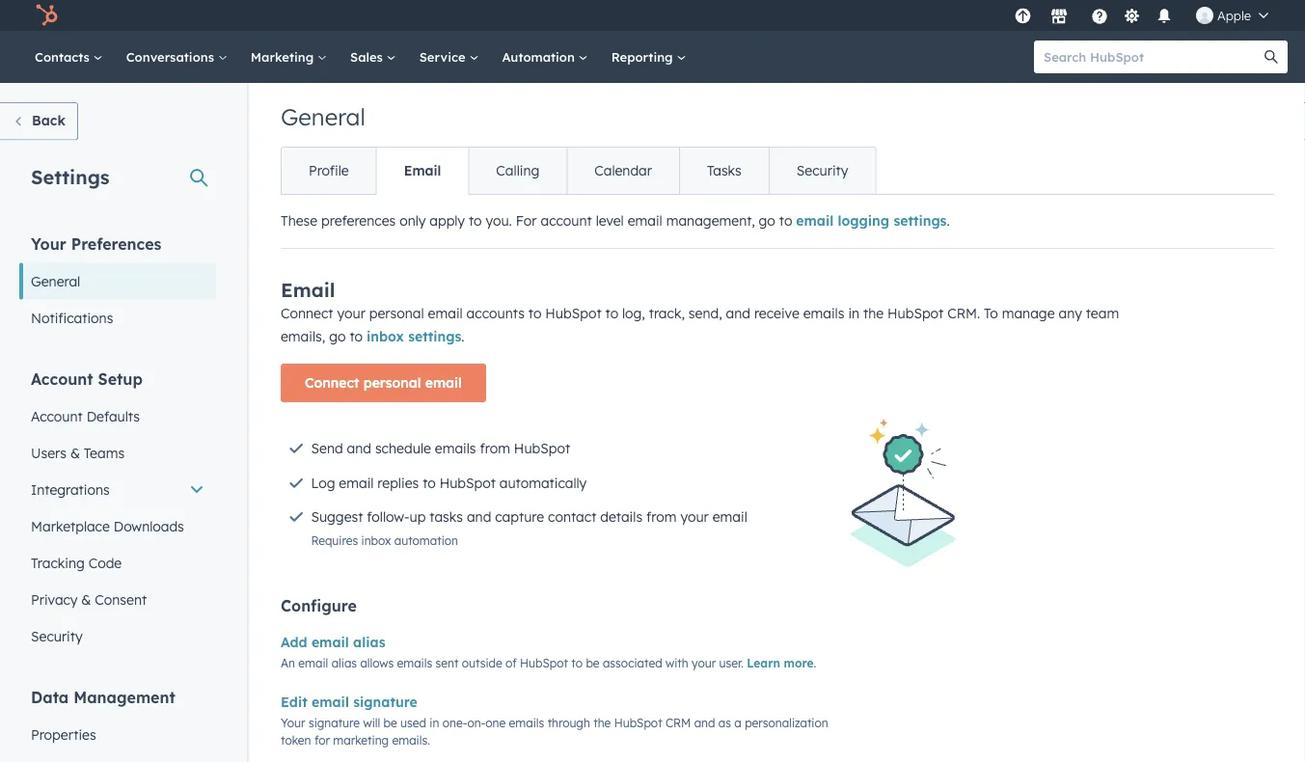 Task type: locate. For each thing, give the bounding box(es) containing it.
notifications
[[31, 309, 113, 326]]

your up the "token" at the left bottom of page
[[281, 716, 305, 730]]

email inside connect your personal email accounts to hubspot to log, track, send, and receive emails in the hubspot crm. to manage any team emails, go to
[[428, 305, 463, 322]]

privacy & consent
[[31, 591, 147, 608]]

1 vertical spatial alias
[[332, 656, 357, 670]]

general
[[281, 102, 366, 131], [31, 273, 80, 289]]

emails inside add email alias an email alias allows emails sent outside of hubspot to be associated with your user. learn more .
[[397, 656, 432, 670]]

1 horizontal spatial in
[[849, 305, 860, 322]]

1 vertical spatial connect
[[305, 374, 360, 391]]

inbox settings link
[[367, 328, 462, 345]]

log
[[311, 474, 335, 491]]

calendar
[[595, 162, 652, 179]]

help button
[[1084, 0, 1116, 31]]

account setup element
[[19, 368, 216, 655]]

in right receive
[[849, 305, 860, 322]]

track,
[[649, 305, 685, 322]]

your
[[31, 234, 66, 253], [281, 716, 305, 730]]

0 vertical spatial email
[[404, 162, 441, 179]]

0 horizontal spatial email
[[281, 278, 335, 302]]

& inside the privacy & consent link
[[81, 591, 91, 608]]

0 horizontal spatial the
[[594, 716, 611, 730]]

1 horizontal spatial settings
[[894, 212, 947, 229]]

email up "emails,"
[[281, 278, 335, 302]]

emails up log email replies to hubspot automatically
[[435, 440, 476, 457]]

team
[[1086, 305, 1120, 322]]

1 vertical spatial signature
[[309, 716, 360, 730]]

logging
[[838, 212, 890, 229]]

security inside account setup element
[[31, 628, 83, 645]]

1 vertical spatial general
[[31, 273, 80, 289]]

marketplace downloads link
[[19, 508, 216, 545]]

inbox down follow-
[[361, 534, 391, 548]]

preferences
[[71, 234, 162, 253]]

personal up inbox settings link
[[369, 305, 424, 322]]

hubspot right of
[[520, 656, 568, 670]]

to left associated
[[572, 656, 583, 670]]

1 vertical spatial the
[[594, 716, 611, 730]]

1 horizontal spatial &
[[81, 591, 91, 608]]

send
[[311, 440, 343, 457]]

connect down "emails,"
[[305, 374, 360, 391]]

and inside the edit email signature your signature will be used in one-on-one emails through the hubspot crm and as a personalization token for marketing emails.
[[694, 716, 715, 730]]

connect inside connect your personal email accounts to hubspot to log, track, send, and receive emails in the hubspot crm. to manage any team emails, go to
[[281, 305, 333, 322]]

hubspot image
[[35, 4, 58, 27]]

automation link
[[491, 31, 600, 83]]

the
[[864, 305, 884, 322], [594, 716, 611, 730]]

log email replies to hubspot automatically
[[311, 474, 587, 491]]

sales
[[350, 49, 387, 65]]

account
[[541, 212, 592, 229]]

connect
[[281, 305, 333, 322], [305, 374, 360, 391]]

0 vertical spatial alias
[[353, 634, 386, 651]]

in inside connect your personal email accounts to hubspot to log, track, send, and receive emails in the hubspot crm. to manage any team emails, go to
[[849, 305, 860, 322]]

your right details
[[681, 509, 709, 525]]

contacts
[[35, 49, 93, 65]]

upgrade link
[[1011, 5, 1035, 26]]

be inside add email alias an email alias allows emails sent outside of hubspot to be associated with your user. learn more .
[[586, 656, 600, 670]]

0 vertical spatial your
[[31, 234, 66, 253]]

1 vertical spatial go
[[329, 328, 346, 345]]

hubspot left the crm
[[614, 716, 663, 730]]

navigation
[[281, 147, 877, 195]]

data management element
[[19, 687, 216, 762]]

go right "emails,"
[[329, 328, 346, 345]]

& right users
[[70, 444, 80, 461]]

& right 'privacy'
[[81, 591, 91, 608]]

hubspot inside add email alias an email alias allows emails sent outside of hubspot to be associated with your user. learn more .
[[520, 656, 568, 670]]

1 vertical spatial your
[[681, 509, 709, 525]]

your up connect personal email
[[337, 305, 366, 322]]

0 vertical spatial your
[[337, 305, 366, 322]]

hubspot inside the edit email signature your signature will be used in one-on-one emails through the hubspot crm and as a personalization token for marketing emails.
[[614, 716, 663, 730]]

email inside 'suggest follow-up tasks and capture contact details from your email requires inbox automation'
[[713, 509, 748, 525]]

up
[[410, 509, 426, 525]]

1 vertical spatial security
[[31, 628, 83, 645]]

1 vertical spatial settings
[[408, 328, 462, 345]]

0 vertical spatial .
[[947, 212, 950, 229]]

1 vertical spatial from
[[647, 509, 677, 525]]

security link down 'consent'
[[19, 618, 216, 655]]

integrations button
[[19, 471, 216, 508]]

emails
[[804, 305, 845, 322], [435, 440, 476, 457], [397, 656, 432, 670], [509, 716, 545, 730]]

reporting link
[[600, 31, 698, 83]]

the left crm.
[[864, 305, 884, 322]]

1 horizontal spatial general
[[281, 102, 366, 131]]

settings link
[[1120, 5, 1144, 26]]

service link
[[408, 31, 491, 83]]

be
[[586, 656, 600, 670], [384, 716, 397, 730]]

alias down add email alias button
[[332, 656, 357, 670]]

alias up allows
[[353, 634, 386, 651]]

connect inside connect personal email button
[[305, 374, 360, 391]]

upgrade image
[[1015, 8, 1032, 26]]

0 vertical spatial account
[[31, 369, 93, 388]]

0 vertical spatial signature
[[353, 694, 418, 711]]

be right the will
[[384, 716, 397, 730]]

1 vertical spatial security link
[[19, 618, 216, 655]]

general up profile
[[281, 102, 366, 131]]

0 horizontal spatial go
[[329, 328, 346, 345]]

1 horizontal spatial be
[[586, 656, 600, 670]]

0 vertical spatial go
[[759, 212, 776, 229]]

profile link
[[282, 148, 376, 194]]

0 horizontal spatial from
[[480, 440, 510, 457]]

0 horizontal spatial your
[[31, 234, 66, 253]]

1 vertical spatial account
[[31, 408, 83, 425]]

the inside connect your personal email accounts to hubspot to log, track, send, and receive emails in the hubspot crm. to manage any team emails, go to
[[864, 305, 884, 322]]

emails right one
[[509, 716, 545, 730]]

0 horizontal spatial &
[[70, 444, 80, 461]]

1 horizontal spatial the
[[864, 305, 884, 322]]

data
[[31, 688, 69, 707]]

1 vertical spatial be
[[384, 716, 397, 730]]

1 horizontal spatial from
[[647, 509, 677, 525]]

as
[[719, 716, 731, 730]]

general up notifications
[[31, 273, 80, 289]]

these preferences only apply to you. for account level email management, go to email logging settings .
[[281, 212, 950, 229]]

calling
[[496, 162, 540, 179]]

email inside the edit email signature your signature will be used in one-on-one emails through the hubspot crm and as a personalization token for marketing emails.
[[312, 694, 349, 711]]

2 vertical spatial your
[[692, 656, 716, 670]]

add
[[281, 634, 307, 651]]

. right logging at right top
[[947, 212, 950, 229]]

apply
[[430, 212, 465, 229]]

for
[[516, 212, 537, 229]]

emails,
[[281, 328, 325, 345]]

0 horizontal spatial settings
[[408, 328, 462, 345]]

email up only
[[404, 162, 441, 179]]

receive
[[755, 305, 800, 322]]

settings
[[31, 165, 110, 189]]

0 vertical spatial connect
[[281, 305, 333, 322]]

and right the send,
[[726, 305, 751, 322]]

tasks
[[430, 509, 463, 525]]

your preferences element
[[19, 233, 216, 336]]

navigation containing profile
[[281, 147, 877, 195]]

your right with
[[692, 656, 716, 670]]

1 vertical spatial your
[[281, 716, 305, 730]]

email inside button
[[425, 374, 462, 391]]

to left "you."
[[469, 212, 482, 229]]

0 horizontal spatial be
[[384, 716, 397, 730]]

account up users
[[31, 408, 83, 425]]

personal inside button
[[363, 374, 421, 391]]

from inside 'suggest follow-up tasks and capture contact details from your email requires inbox automation'
[[647, 509, 677, 525]]

2 account from the top
[[31, 408, 83, 425]]

1 vertical spatial in
[[430, 716, 439, 730]]

settings up connect personal email
[[408, 328, 462, 345]]

marketing
[[333, 733, 389, 747]]

help image
[[1091, 9, 1109, 26]]

2 vertical spatial .
[[814, 656, 817, 670]]

on-
[[467, 716, 486, 730]]

0 vertical spatial the
[[864, 305, 884, 322]]

apple button
[[1185, 0, 1281, 31]]

0 horizontal spatial security
[[31, 628, 83, 645]]

in left one-
[[430, 716, 439, 730]]

to right accounts at the top left
[[529, 305, 542, 322]]

0 vertical spatial security
[[797, 162, 849, 179]]

go inside connect your personal email accounts to hubspot to log, track, send, and receive emails in the hubspot crm. to manage any team emails, go to
[[329, 328, 346, 345]]

account up account defaults
[[31, 369, 93, 388]]

token
[[281, 733, 311, 747]]

a
[[735, 716, 742, 730]]

search image
[[1265, 50, 1279, 64]]

general inside general link
[[31, 273, 80, 289]]

security down 'privacy'
[[31, 628, 83, 645]]

email logging settings link
[[796, 212, 947, 229]]

1 horizontal spatial security
[[797, 162, 849, 179]]

your
[[337, 305, 366, 322], [681, 509, 709, 525], [692, 656, 716, 670]]

personalization
[[745, 716, 829, 730]]

0 horizontal spatial security link
[[19, 618, 216, 655]]

0 vertical spatial from
[[480, 440, 510, 457]]

go right management, at the right
[[759, 212, 776, 229]]

0 horizontal spatial in
[[430, 716, 439, 730]]

sent
[[436, 656, 459, 670]]

search button
[[1255, 41, 1288, 73]]

and right tasks on the left bottom of page
[[467, 509, 492, 525]]

inbox up connect personal email
[[367, 328, 404, 345]]

suggest follow-up tasks and capture contact details from your email requires inbox automation
[[311, 509, 748, 548]]

from up log email replies to hubspot automatically
[[480, 440, 510, 457]]

0 vertical spatial security link
[[769, 148, 876, 194]]

0 vertical spatial in
[[849, 305, 860, 322]]

account
[[31, 369, 93, 388], [31, 408, 83, 425]]

0 vertical spatial &
[[70, 444, 80, 461]]

1 vertical spatial personal
[[363, 374, 421, 391]]

security
[[797, 162, 849, 179], [31, 628, 83, 645]]

the right through
[[594, 716, 611, 730]]

and left the "as"
[[694, 716, 715, 730]]

and
[[726, 305, 751, 322], [347, 440, 372, 457], [467, 509, 492, 525], [694, 716, 715, 730]]

teams
[[84, 444, 125, 461]]

marketplace downloads
[[31, 518, 184, 535]]

consent
[[95, 591, 147, 608]]

suggest
[[311, 509, 363, 525]]

notifications image
[[1156, 9, 1173, 26]]

edit
[[281, 694, 308, 711]]

security link up logging at right top
[[769, 148, 876, 194]]

connect up "emails,"
[[281, 305, 333, 322]]

from right details
[[647, 509, 677, 525]]

inbox
[[367, 328, 404, 345], [361, 534, 391, 548]]

tracking
[[31, 554, 85, 571]]

your preferences
[[31, 234, 162, 253]]

calling link
[[468, 148, 567, 194]]

0 vertical spatial settings
[[894, 212, 947, 229]]

signature
[[353, 694, 418, 711], [309, 716, 360, 730]]

details
[[600, 509, 643, 525]]

1 vertical spatial inbox
[[361, 534, 391, 548]]

hubspot up tasks on the left bottom of page
[[440, 474, 496, 491]]

email
[[628, 212, 663, 229], [796, 212, 834, 229], [428, 305, 463, 322], [425, 374, 462, 391], [339, 474, 374, 491], [713, 509, 748, 525], [312, 634, 349, 651], [299, 656, 328, 670], [312, 694, 349, 711]]

properties
[[31, 726, 96, 743]]

hubspot
[[546, 305, 602, 322], [888, 305, 944, 322], [514, 440, 570, 457], [440, 474, 496, 491], [520, 656, 568, 670], [614, 716, 663, 730]]

be left associated
[[586, 656, 600, 670]]

. up connect personal email
[[462, 328, 465, 345]]

personal down inbox settings link
[[363, 374, 421, 391]]

2 horizontal spatial .
[[947, 212, 950, 229]]

your left the preferences
[[31, 234, 66, 253]]

replies
[[378, 474, 419, 491]]

0 vertical spatial inbox
[[367, 328, 404, 345]]

settings right logging at right top
[[894, 212, 947, 229]]

0 vertical spatial personal
[[369, 305, 424, 322]]

. right learn at right bottom
[[814, 656, 817, 670]]

any
[[1059, 305, 1083, 322]]

from
[[480, 440, 510, 457], [647, 509, 677, 525]]

learn
[[747, 656, 781, 670]]

0 horizontal spatial .
[[462, 328, 465, 345]]

security up logging at right top
[[797, 162, 849, 179]]

and inside 'suggest follow-up tasks and capture contact details from your email requires inbox automation'
[[467, 509, 492, 525]]

connect personal email button
[[281, 364, 486, 402]]

0 horizontal spatial general
[[31, 273, 80, 289]]

1 horizontal spatial email
[[404, 162, 441, 179]]

privacy
[[31, 591, 78, 608]]

follow-
[[367, 509, 410, 525]]

1 horizontal spatial security link
[[769, 148, 876, 194]]

emails left sent on the bottom left
[[397, 656, 432, 670]]

for
[[314, 733, 330, 747]]

emails right receive
[[804, 305, 845, 322]]

1 horizontal spatial your
[[281, 716, 305, 730]]

1 horizontal spatial .
[[814, 656, 817, 670]]

& inside "users & teams" link
[[70, 444, 80, 461]]

0 vertical spatial be
[[586, 656, 600, 670]]

signature up for
[[309, 716, 360, 730]]

signature up the will
[[353, 694, 418, 711]]

contacts link
[[23, 31, 115, 83]]

apple
[[1218, 7, 1252, 23]]

tasks
[[707, 162, 742, 179]]

0 vertical spatial general
[[281, 102, 366, 131]]

1 vertical spatial &
[[81, 591, 91, 608]]

1 account from the top
[[31, 369, 93, 388]]

and right send
[[347, 440, 372, 457]]



Task type: describe. For each thing, give the bounding box(es) containing it.
edit email signature button
[[281, 691, 418, 714]]

reporting
[[612, 49, 677, 65]]

through
[[548, 716, 590, 730]]

account for account setup
[[31, 369, 93, 388]]

outside
[[462, 656, 503, 670]]

emails inside connect your personal email accounts to hubspot to log, track, send, and receive emails in the hubspot crm. to manage any team emails, go to
[[804, 305, 845, 322]]

used
[[401, 716, 427, 730]]

1 vertical spatial .
[[462, 328, 465, 345]]

your inside connect your personal email accounts to hubspot to log, track, send, and receive emails in the hubspot crm. to manage any team emails, go to
[[337, 305, 366, 322]]

only
[[400, 212, 426, 229]]

1 horizontal spatial go
[[759, 212, 776, 229]]

hubspot up automatically
[[514, 440, 570, 457]]

hubspot left the log,
[[546, 305, 602, 322]]

your inside your preferences element
[[31, 234, 66, 253]]

inbox settings .
[[367, 328, 465, 345]]

emails.
[[392, 733, 430, 747]]

of
[[506, 656, 517, 670]]

& for users
[[70, 444, 80, 461]]

sales link
[[339, 31, 408, 83]]

downloads
[[114, 518, 184, 535]]

the inside the edit email signature your signature will be used in one-on-one emails through the hubspot crm and as a personalization token for marketing emails.
[[594, 716, 611, 730]]

schedule
[[375, 440, 431, 457]]

users & teams link
[[19, 435, 216, 471]]

security for left security link
[[31, 628, 83, 645]]

more
[[784, 656, 814, 670]]

management,
[[667, 212, 755, 229]]

accounts
[[467, 305, 525, 322]]

settings image
[[1124, 8, 1141, 26]]

to
[[984, 305, 999, 322]]

tasks link
[[679, 148, 769, 194]]

hubspot left crm.
[[888, 305, 944, 322]]

connect for connect personal email
[[305, 374, 360, 391]]

inbox inside 'suggest follow-up tasks and capture contact details from your email requires inbox automation'
[[361, 534, 391, 548]]

Search HubSpot search field
[[1034, 41, 1271, 73]]

add email alias an email alias allows emails sent outside of hubspot to be associated with your user. learn more .
[[281, 634, 817, 670]]

hubspot link
[[23, 4, 72, 27]]

to right management, at the right
[[779, 212, 793, 229]]

account for account defaults
[[31, 408, 83, 425]]

in inside the edit email signature your signature will be used in one-on-one emails through the hubspot crm and as a personalization token for marketing emails.
[[430, 716, 439, 730]]

automatically
[[500, 474, 587, 491]]

security for the right security link
[[797, 162, 849, 179]]

& for privacy
[[81, 591, 91, 608]]

apple menu
[[1009, 0, 1282, 31]]

your inside add email alias an email alias allows emails sent outside of hubspot to be associated with your user. learn more .
[[692, 656, 716, 670]]

back
[[32, 112, 66, 129]]

marketplaces image
[[1051, 9, 1068, 26]]

integrations
[[31, 481, 110, 498]]

marketplaces button
[[1039, 0, 1080, 31]]

these
[[281, 212, 318, 229]]

users & teams
[[31, 444, 125, 461]]

emails inside the edit email signature your signature will be used in one-on-one emails through the hubspot crm and as a personalization token for marketing emails.
[[509, 716, 545, 730]]

add email alias button
[[281, 631, 386, 654]]

general link
[[19, 263, 216, 300]]

requires
[[311, 534, 358, 548]]

email inside navigation
[[404, 162, 441, 179]]

email link
[[376, 148, 468, 194]]

configure
[[281, 596, 357, 616]]

learn more link
[[747, 656, 814, 670]]

capture
[[495, 509, 544, 525]]

. inside add email alias an email alias allows emails sent outside of hubspot to be associated with your user. learn more .
[[814, 656, 817, 670]]

profile
[[309, 162, 349, 179]]

bob builder image
[[1197, 7, 1214, 24]]

edit email signature your signature will be used in one-on-one emails through the hubspot crm and as a personalization token for marketing emails.
[[281, 694, 829, 747]]

connect for connect your personal email accounts to hubspot to log, track, send, and receive emails in the hubspot crm. to manage any team emails, go to
[[281, 305, 333, 322]]

send and schedule emails from hubspot
[[311, 440, 570, 457]]

account defaults
[[31, 408, 140, 425]]

personal inside connect your personal email accounts to hubspot to log, track, send, and receive emails in the hubspot crm. to manage any team emails, go to
[[369, 305, 424, 322]]

users
[[31, 444, 67, 461]]

crm
[[666, 716, 691, 730]]

account setup
[[31, 369, 143, 388]]

your inside 'suggest follow-up tasks and capture contact details from your email requires inbox automation'
[[681, 509, 709, 525]]

associated
[[603, 656, 663, 670]]

with
[[666, 656, 689, 670]]

account defaults link
[[19, 398, 216, 435]]

crm.
[[948, 305, 981, 322]]

you.
[[486, 212, 512, 229]]

log,
[[622, 305, 645, 322]]

marketing link
[[239, 31, 339, 83]]

marketing
[[251, 49, 318, 65]]

level
[[596, 212, 624, 229]]

privacy & consent link
[[19, 581, 216, 618]]

automation
[[502, 49, 579, 65]]

calendar link
[[567, 148, 679, 194]]

conversations
[[126, 49, 218, 65]]

your inside the edit email signature your signature will be used in one-on-one emails through the hubspot crm and as a personalization token for marketing emails.
[[281, 716, 305, 730]]

will
[[363, 716, 380, 730]]

an
[[281, 656, 295, 670]]

marketplace
[[31, 518, 110, 535]]

connect your personal email accounts to hubspot to log, track, send, and receive emails in the hubspot crm. to manage any team emails, go to
[[281, 305, 1120, 345]]

allows
[[360, 656, 394, 670]]

and inside connect your personal email accounts to hubspot to log, track, send, and receive emails in the hubspot crm. to manage any team emails, go to
[[726, 305, 751, 322]]

defaults
[[87, 408, 140, 425]]

conversations link
[[115, 31, 239, 83]]

notifications button
[[1148, 0, 1181, 31]]

to right "emails,"
[[350, 328, 363, 345]]

to left the log,
[[606, 305, 619, 322]]

1 vertical spatial email
[[281, 278, 335, 302]]

user.
[[719, 656, 744, 670]]

data management
[[31, 688, 175, 707]]

to right replies
[[423, 474, 436, 491]]

be inside the edit email signature your signature will be used in one-on-one emails through the hubspot crm and as a personalization token for marketing emails.
[[384, 716, 397, 730]]

to inside add email alias an email alias allows emails sent outside of hubspot to be associated with your user. learn more .
[[572, 656, 583, 670]]

back link
[[0, 102, 78, 140]]

service
[[419, 49, 469, 65]]

setup
[[98, 369, 143, 388]]



Task type: vqa. For each thing, say whether or not it's contained in the screenshot.
the bottom 'Visit'
no



